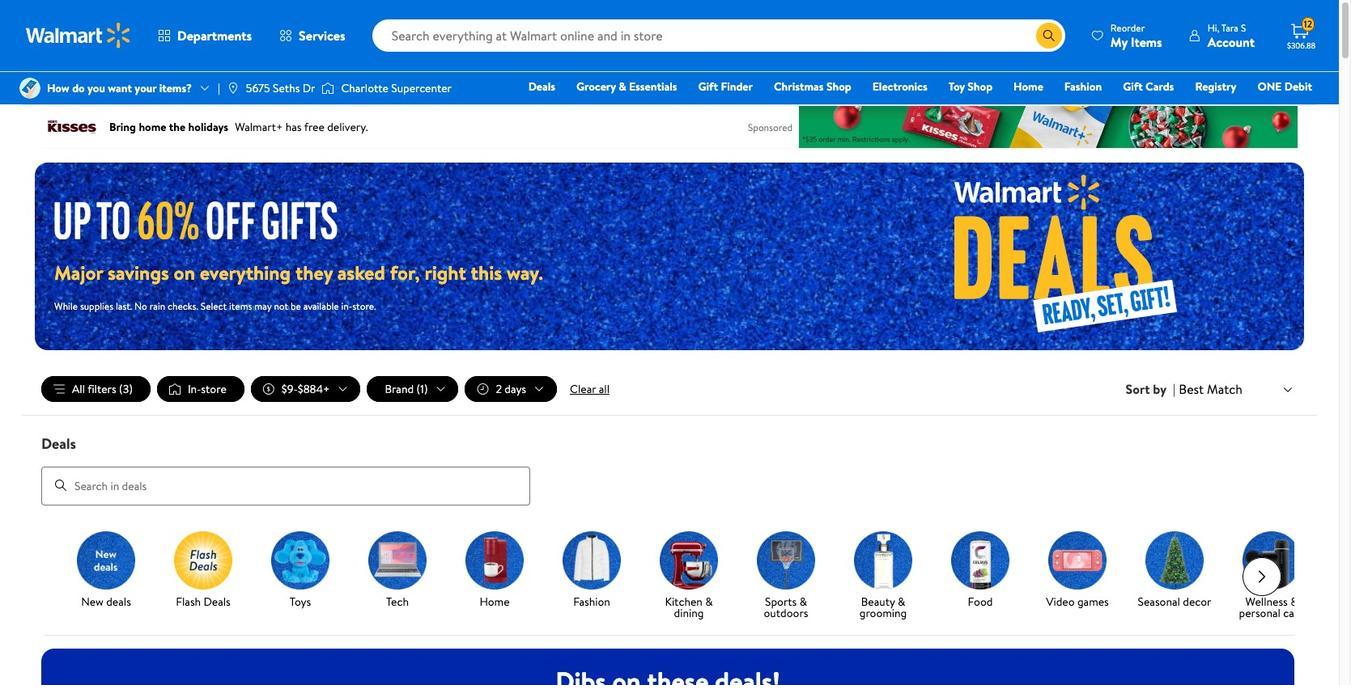 Task type: vqa. For each thing, say whether or not it's contained in the screenshot.
stick in the i was given this 3-piece cooking set to test and write an honest review.  all three pieces arrived in a nice box which was easy to open.  the items were the exact same color and appearance as depicted on the box.  immediately i was impressed with how sturdy the kitchen tools appeared and was not disappointed when put to use.  the short turner (spatula) is strong and safe for use on my non-stick pans. it was perfect for flipping over-easy eggs without breaking a single yolk.  the wood basting spoon is very sturdy with a large stirring bowl to mix all types of ingredients.  the handle of the spoon is strong and wide and can be used when mixing even thick cookie doughs.  the tongs are well made with nonslip handles, and a nonslip ring pull at ...
no



Task type: describe. For each thing, give the bounding box(es) containing it.
charlotte supercenter
[[341, 80, 452, 96]]

one
[[1258, 79, 1282, 95]]

sports & outdoors
[[764, 594, 809, 622]]

store
[[201, 381, 227, 398]]

savings
[[108, 259, 169, 287]]

shop holiday decor. image
[[1146, 532, 1204, 590]]

seasonal decor link
[[1133, 532, 1217, 611]]

beauty & grooming link
[[841, 532, 926, 622]]

seasonal
[[1138, 594, 1181, 610]]

$884+
[[298, 381, 330, 398]]

walmart image
[[26, 23, 131, 49]]

 image for charlotte
[[322, 80, 335, 96]]

0 horizontal spatial fashion
[[573, 594, 610, 610]]

shop toys. image
[[271, 532, 330, 590]]

$9-$884+
[[282, 381, 330, 398]]

search icon image
[[1043, 29, 1056, 42]]

outdoors
[[764, 605, 809, 622]]

in-
[[341, 300, 352, 313]]

deals
[[106, 594, 131, 610]]

sort
[[1126, 381, 1150, 398]]

shop video games. image
[[1049, 532, 1107, 590]]

kitchen & dining link
[[647, 532, 731, 622]]

flash deals image
[[174, 532, 232, 590]]

5675 seths dr
[[246, 80, 315, 96]]

all filters (3)
[[72, 381, 133, 398]]

shop wellness and self-care. image
[[1243, 532, 1301, 590]]

supercenter
[[391, 80, 452, 96]]

flash deals link
[[161, 532, 245, 611]]

departments button
[[144, 16, 266, 55]]

all
[[599, 381, 610, 398]]

deals link
[[521, 78, 563, 96]]

days
[[505, 381, 526, 398]]

no
[[135, 300, 147, 313]]

12
[[1304, 17, 1313, 31]]

supplies
[[80, 300, 113, 313]]

shop sports and outdoors. image
[[757, 532, 815, 590]]

your
[[135, 80, 157, 96]]

food
[[968, 594, 993, 610]]

next slide for chipmodulewithimages list image
[[1243, 558, 1282, 596]]

may
[[255, 300, 272, 313]]

home image
[[466, 532, 524, 590]]

Walmart Site-Wide search field
[[372, 19, 1066, 52]]

way.
[[507, 259, 543, 287]]

new deals
[[81, 594, 131, 610]]

new deals image
[[77, 532, 135, 590]]

last.
[[116, 300, 132, 313]]

& for grooming
[[898, 594, 906, 610]]

items?
[[159, 80, 192, 96]]

services
[[299, 27, 345, 45]]

my
[[1111, 33, 1128, 51]]

departments
[[177, 27, 252, 45]]

want
[[108, 80, 132, 96]]

wellness & personal care link
[[1230, 532, 1314, 622]]

1 horizontal spatial walmart black friday deals for days image
[[842, 163, 1305, 351]]

walmart+
[[1264, 101, 1313, 117]]

finder
[[721, 79, 753, 95]]

5675
[[246, 80, 270, 96]]

shop beauty and grooming. image
[[854, 532, 913, 590]]

items
[[1131, 33, 1163, 51]]

| inside sort and filter section element
[[1173, 381, 1176, 398]]

toys
[[290, 594, 311, 610]]

dining
[[674, 605, 704, 622]]

shop kitchen and dining. image
[[660, 532, 718, 590]]

wellness
[[1246, 594, 1288, 610]]

grooming
[[860, 605, 907, 622]]

 image for how
[[19, 78, 40, 99]]

seasonal decor
[[1138, 594, 1212, 610]]

2
[[496, 381, 502, 398]]

(1)
[[417, 381, 428, 398]]

deals inside flash deals link
[[204, 594, 231, 610]]

& for outdoors
[[800, 594, 807, 610]]

Search search field
[[372, 19, 1066, 52]]

walmart+ link
[[1257, 100, 1320, 118]]

0 horizontal spatial home
[[480, 594, 510, 610]]

video games
[[1046, 594, 1109, 610]]

grocery & essentials link
[[569, 78, 685, 96]]

gift finder
[[698, 79, 753, 95]]

hi,
[[1208, 21, 1220, 34]]

2 days button
[[465, 377, 557, 403]]

gift for gift cards
[[1123, 79, 1143, 95]]

0 horizontal spatial |
[[218, 80, 220, 96]]

tech
[[386, 594, 409, 610]]

0 horizontal spatial fashion link
[[550, 532, 634, 611]]

tech link
[[355, 532, 440, 611]]

sports & outdoors link
[[744, 532, 828, 622]]

be
[[291, 300, 301, 313]]

in-store
[[188, 381, 227, 398]]

toys link
[[258, 532, 343, 611]]

electronics
[[873, 79, 928, 95]]



Task type: locate. For each thing, give the bounding box(es) containing it.
sponsored
[[748, 120, 793, 134]]

1 horizontal spatial home
[[1014, 79, 1044, 95]]

0 vertical spatial deals
[[528, 79, 556, 95]]

do
[[72, 80, 85, 96]]

everything
[[200, 259, 291, 287]]

1 gift from the left
[[698, 79, 718, 95]]

1 horizontal spatial |
[[1173, 381, 1176, 398]]

1 vertical spatial home link
[[453, 532, 537, 611]]

| left the 5675
[[218, 80, 220, 96]]

0 horizontal spatial gift
[[698, 79, 718, 95]]

1 vertical spatial fashion link
[[550, 532, 634, 611]]

store.
[[352, 300, 376, 313]]

0 horizontal spatial  image
[[19, 78, 40, 99]]

deals inside deals "search field"
[[41, 434, 76, 454]]

deals left grocery
[[528, 79, 556, 95]]

best match button
[[1176, 379, 1298, 400]]

on
[[174, 259, 195, 287]]

0 horizontal spatial shop
[[827, 79, 852, 95]]

deals right flash
[[204, 594, 231, 610]]

seths
[[273, 80, 300, 96]]

shop for christmas shop
[[827, 79, 852, 95]]

gift for gift finder
[[698, 79, 718, 95]]

match
[[1207, 380, 1243, 398]]

deals up 'search' image
[[41, 434, 76, 454]]

2 vertical spatial deals
[[204, 594, 231, 610]]

2 horizontal spatial deals
[[528, 79, 556, 95]]

by
[[1153, 381, 1167, 398]]

 image left the 5675
[[227, 82, 240, 95]]

reorder my items
[[1111, 21, 1163, 51]]

search image
[[54, 480, 67, 492]]

deals inside deals link
[[528, 79, 556, 95]]

how
[[47, 80, 69, 96]]

1 vertical spatial deals
[[41, 434, 76, 454]]

sports
[[765, 594, 797, 610]]

toy shop link
[[941, 78, 1000, 96]]

christmas shop
[[774, 79, 852, 95]]

one debit walmart+
[[1258, 79, 1313, 117]]

fashion down shop fashion. "image"
[[573, 594, 610, 610]]

wellness & personal care
[[1239, 594, 1305, 622]]

& inside beauty & grooming
[[898, 594, 906, 610]]

0 vertical spatial home
[[1014, 79, 1044, 95]]

1 horizontal spatial home link
[[1007, 78, 1051, 96]]

1 horizontal spatial gift
[[1123, 79, 1143, 95]]

hi, tara s account
[[1208, 21, 1255, 51]]

shop tech. image
[[368, 532, 427, 590]]

2 gift from the left
[[1123, 79, 1143, 95]]

& right sports
[[800, 594, 807, 610]]

$9-$884+ button
[[251, 377, 361, 403]]

shop food. image
[[951, 532, 1010, 590]]

0 horizontal spatial home link
[[453, 532, 537, 611]]

walmart black friday deals for days image
[[842, 163, 1305, 351], [54, 199, 352, 240]]

gift left finder at the right of the page
[[698, 79, 718, 95]]

care
[[1284, 605, 1305, 622]]

video
[[1046, 594, 1075, 610]]

one debit link
[[1251, 78, 1320, 96]]

2 horizontal spatial  image
[[322, 80, 335, 96]]

home down home image
[[480, 594, 510, 610]]

items
[[229, 300, 252, 313]]

& right dining
[[705, 594, 713, 610]]

1 horizontal spatial shop
[[968, 79, 993, 95]]

asked
[[337, 259, 385, 287]]

2 days
[[496, 381, 526, 398]]

| right by
[[1173, 381, 1176, 398]]

& right wellness
[[1291, 594, 1298, 610]]

|
[[218, 80, 220, 96], [1173, 381, 1176, 398]]

1 horizontal spatial fashion
[[1065, 79, 1102, 95]]

kitchen
[[665, 594, 703, 610]]

electronics link
[[865, 78, 935, 96]]

0 horizontal spatial walmart black friday deals for days image
[[54, 199, 352, 240]]

food link
[[939, 532, 1023, 611]]

home down search icon
[[1014, 79, 1044, 95]]

beauty
[[861, 594, 895, 610]]

personal
[[1239, 605, 1281, 622]]

 image
[[19, 78, 40, 99], [322, 80, 335, 96], [227, 82, 240, 95]]

& inside kitchen & dining
[[705, 594, 713, 610]]

grocery
[[577, 79, 616, 95]]

filters
[[88, 381, 116, 398]]

beauty & grooming
[[860, 594, 907, 622]]

gift finder link
[[691, 78, 760, 96]]

you
[[87, 80, 105, 96]]

 image right dr
[[322, 80, 335, 96]]

1 vertical spatial home
[[480, 594, 510, 610]]

1 vertical spatial fashion
[[573, 594, 610, 610]]

& inside sports & outdoors
[[800, 594, 807, 610]]

0 vertical spatial fashion link
[[1057, 78, 1110, 96]]

kitchen & dining
[[665, 594, 713, 622]]

1 vertical spatial |
[[1173, 381, 1176, 398]]

while supplies last. no rain checks. select items may not be available in-store.
[[54, 300, 376, 313]]

deals
[[528, 79, 556, 95], [41, 434, 76, 454], [204, 594, 231, 610]]

for,
[[390, 259, 420, 287]]

1 horizontal spatial fashion link
[[1057, 78, 1110, 96]]

brand (1)
[[385, 381, 428, 398]]

& inside wellness & personal care
[[1291, 594, 1298, 610]]

toy
[[949, 79, 965, 95]]

1 shop from the left
[[827, 79, 852, 95]]

& right grocery
[[619, 79, 627, 95]]

Search in deals search field
[[41, 467, 530, 506]]

1 horizontal spatial  image
[[227, 82, 240, 95]]

2 shop from the left
[[968, 79, 993, 95]]

new
[[81, 594, 104, 610]]

reorder
[[1111, 21, 1145, 34]]

& for essentials
[[619, 79, 627, 95]]

decor
[[1183, 594, 1212, 610]]

registry
[[1196, 79, 1237, 95]]

home link
[[1007, 78, 1051, 96], [453, 532, 537, 611]]

&
[[619, 79, 627, 95], [705, 594, 713, 610], [800, 594, 807, 610], [898, 594, 906, 610], [1291, 594, 1298, 610]]

fashion link
[[1057, 78, 1110, 96], [550, 532, 634, 611]]

1 horizontal spatial deals
[[204, 594, 231, 610]]

Deals search field
[[22, 434, 1317, 506]]

gift cards
[[1123, 79, 1174, 95]]

rain
[[150, 300, 165, 313]]

 image left how
[[19, 78, 40, 99]]

$306.88
[[1288, 40, 1316, 51]]

flash deals
[[176, 594, 231, 610]]

video games link
[[1036, 532, 1120, 611]]

they
[[296, 259, 333, 287]]

gift left cards
[[1123, 79, 1143, 95]]

& for personal
[[1291, 594, 1298, 610]]

clear all button
[[564, 377, 616, 403]]

brand (1) button
[[367, 377, 459, 403]]

0 horizontal spatial deals
[[41, 434, 76, 454]]

right
[[425, 259, 466, 287]]

not
[[274, 300, 288, 313]]

debit
[[1285, 79, 1313, 95]]

registry link
[[1188, 78, 1244, 96]]

 image for 5675
[[227, 82, 240, 95]]

0 vertical spatial |
[[218, 80, 220, 96]]

services button
[[266, 16, 359, 55]]

0 vertical spatial home link
[[1007, 78, 1051, 96]]

clear all
[[570, 381, 610, 398]]

all
[[72, 381, 85, 398]]

& for dining
[[705, 594, 713, 610]]

shop fashion. image
[[563, 532, 621, 590]]

in-store button
[[157, 377, 244, 403]]

fashion left gift cards
[[1065, 79, 1102, 95]]

best match
[[1179, 380, 1243, 398]]

shop for toy shop
[[968, 79, 993, 95]]

& right beauty
[[898, 594, 906, 610]]

charlotte
[[341, 80, 389, 96]]

shop right toy at the top right of page
[[968, 79, 993, 95]]

home
[[1014, 79, 1044, 95], [480, 594, 510, 610]]

cards
[[1146, 79, 1174, 95]]

0 vertical spatial fashion
[[1065, 79, 1102, 95]]

sort and filter section element
[[22, 364, 1317, 415]]

clear
[[570, 381, 596, 398]]

essentials
[[629, 79, 677, 95]]

dr
[[303, 80, 315, 96]]

gift
[[698, 79, 718, 95], [1123, 79, 1143, 95]]

best
[[1179, 380, 1204, 398]]

shop right christmas
[[827, 79, 852, 95]]

in-
[[188, 381, 201, 398]]

new deals link
[[64, 532, 148, 611]]



